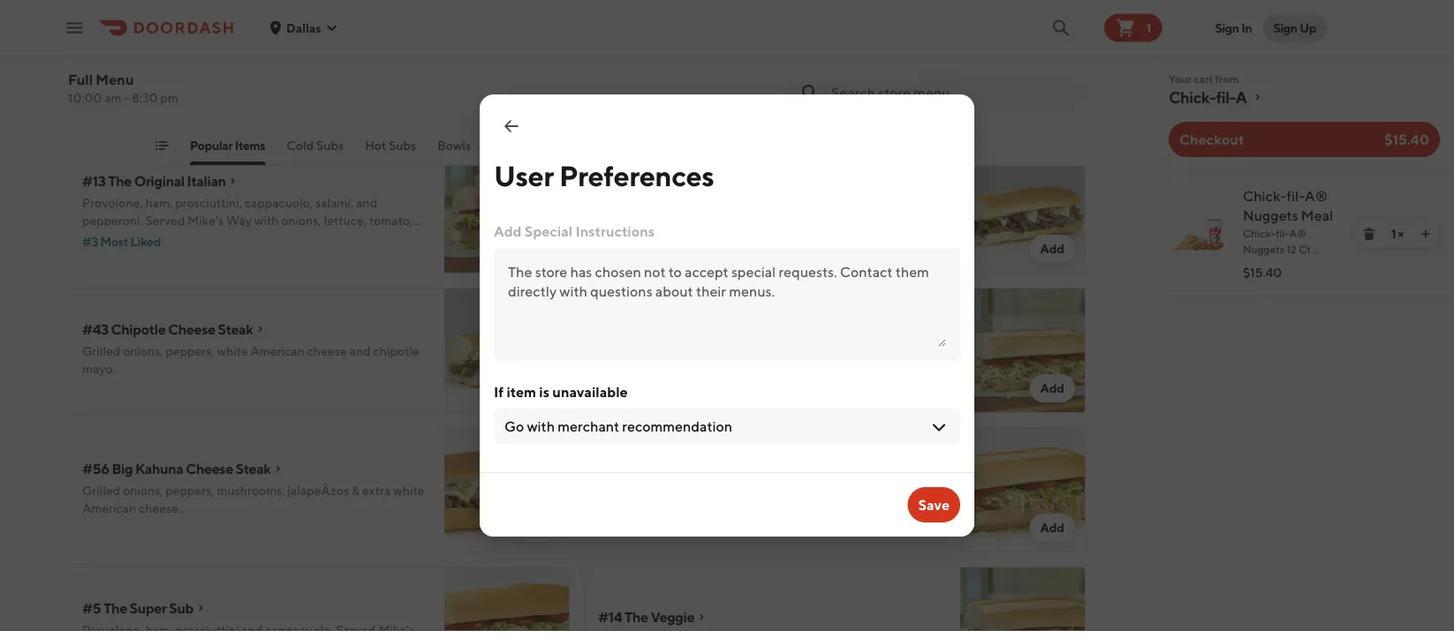 Task type: vqa. For each thing, say whether or not it's contained in the screenshot.
prosciuttini,
yes



Task type: describe. For each thing, give the bounding box(es) containing it.
1 ×
[[1392, 227, 1404, 241]]

cart
[[1194, 72, 1214, 85]]

chick- for chick-fil-a
[[1169, 87, 1217, 106]]

#5 the super sub image
[[445, 567, 570, 632]]

favorite
[[709, 461, 761, 478]]

10:00
[[68, 91, 102, 105]]

add for provolone and ham. served mike's way with onions, lettuce, tomato, vinegar, oil, oregano, and salt.
[[1041, 381, 1065, 396]]

full
[[68, 71, 93, 88]]

grilled inside "#17 mike's famous philly grilled onions, peppers & white american cheese.."
[[598, 213, 637, 228]]

white inside grilled onions, peppers, white american cheese and chipotle mayo.
[[217, 344, 248, 359]]

Add Special Instructions text field
[[508, 262, 947, 347]]

lettuce, inside the provolone, ham, prosciuttini, cappacuolo, salami, and pepperoni. served mike's way with onions, lettuce, tomato, vinegar, oil, oregano, and salt.
[[324, 213, 367, 228]]

cold subs
[[287, 138, 344, 153]]

fil- for a
[[1217, 87, 1236, 106]]

served inside "provolone, ham and cappacuolo. served mike's way with onions, lettuce, tomato, vinegar, oil, oregano, and salt."
[[783, 484, 823, 498]]

oil, inside "provolone, ham and cappacuolo. served mike's way with onions, lettuce, tomato, vinegar, oil, oregano, and salt."
[[779, 502, 795, 516]]

jersey
[[619, 461, 659, 478]]

with inside "provolone, ham and cappacuolo. served mike's way with onions, lettuce, tomato, vinegar, oil, oregano, and salt."
[[892, 484, 916, 498]]

peppers, for cheese
[[166, 344, 214, 359]]

sign up
[[1274, 20, 1317, 35]]

-
[[124, 91, 129, 105]]

hot
[[365, 138, 386, 153]]

0 horizontal spatial $15.40
[[1243, 266, 1282, 280]]

& inside the grilled onions, peppers, mushrooms, jalapeã±os & extra white american cheese..
[[352, 484, 360, 498]]

chipotle
[[373, 344, 420, 359]]

is
[[539, 384, 550, 401]]

bowls button
[[438, 137, 471, 165]]

menu
[[96, 71, 134, 88]]

nuggets
[[1243, 207, 1299, 224]]

chick-fil-a link
[[1169, 87, 1441, 108]]

cold subs button
[[287, 137, 344, 165]]

ham,
[[145, 196, 173, 210]]

#5 the super sub
[[82, 601, 194, 617]]

#17 mike's famous philly grilled onions, peppers & white american cheese..
[[598, 190, 876, 228]]

open menu image
[[64, 17, 85, 38]]

add special instructions
[[494, 223, 655, 240]]

sign in link
[[1205, 10, 1263, 46]]

1 for 1
[[1147, 20, 1152, 35]]

most
[[100, 235, 128, 249]]

served inside provolone and ham. served mike's way with onions, lettuce, tomato, vinegar, oil, oregano, and salt.
[[712, 344, 752, 359]]

philly
[[718, 190, 753, 207]]

meal
[[1302, 207, 1334, 224]]

1 button
[[1105, 14, 1162, 42]]

onions, inside the grilled onions, peppers, mushrooms, jalapeã±os & extra white american cheese..
[[123, 484, 163, 498]]

chick- for chick-fil-a® nuggets meal
[[1243, 188, 1287, 205]]

sign for sign up
[[1274, 20, 1298, 35]]

onions, inside "#17 mike's famous philly grilled onions, peppers & white american cheese.."
[[639, 213, 679, 228]]

1 vertical spatial items
[[235, 138, 265, 153]]

#43 chipotle cheese steak image
[[445, 288, 570, 414]]

salt. inside the provolone, ham, prosciuttini, cappacuolo, salami, and pepperoni. served mike's way with onions, lettuce, tomato, vinegar, oil, oregano, and salt.
[[223, 231, 246, 246]]

user preferences
[[494, 159, 714, 192]]

cappacuolo.
[[712, 484, 781, 498]]

provolone, for jersey
[[598, 484, 659, 498]]

your cart from
[[1169, 72, 1239, 85]]

onions, inside the provolone, ham, prosciuttini, cappacuolo, salami, and pepperoni. served mike's way with onions, lettuce, tomato, vinegar, oil, oregano, and salt.
[[281, 213, 321, 228]]

pepperoni.
[[82, 213, 143, 228]]

add for provolone, ham and cappacuolo. served mike's way with onions, lettuce, tomato, vinegar, oil, oregano, and salt.
[[1041, 521, 1065, 536]]

cappacuolo,
[[245, 196, 313, 210]]

way inside "provolone, ham and cappacuolo. served mike's way with onions, lettuce, tomato, vinegar, oil, oregano, and salt."
[[864, 484, 889, 498]]

american inside "#17 mike's famous philly grilled onions, peppers & white american cheese.."
[[774, 213, 828, 228]]

italian
[[187, 173, 226, 190]]

dallas
[[286, 20, 321, 35]]

sign in
[[1216, 20, 1253, 35]]

#14 the veggie image
[[961, 567, 1086, 632]]

back image
[[501, 116, 522, 137]]

prosciuttini,
[[175, 196, 242, 210]]

mike's inside "provolone, ham and cappacuolo. served mike's way with onions, lettuce, tomato, vinegar, oil, oregano, and salt."
[[825, 484, 861, 498]]

#2 jersey shore's favorite
[[598, 461, 761, 478]]

tomato, inside provolone and ham. served mike's way with onions, lettuce, tomato, vinegar, oil, oregano, and salt.
[[598, 362, 642, 376]]

with inside the provolone, ham, prosciuttini, cappacuolo, salami, and pepperoni. served mike's way with onions, lettuce, tomato, vinegar, oil, oregano, and salt.
[[254, 213, 279, 228]]

onions, inside grilled onions, peppers, white american cheese and chipotle mayo.
[[123, 344, 163, 359]]

and down add special instructions text field
[[761, 362, 782, 376]]

oregano, inside the provolone, ham, prosciuttini, cappacuolo, salami, and pepperoni. served mike's way with onions, lettuce, tomato, vinegar, oil, oregano, and salt.
[[147, 231, 197, 246]]

#3 most liked
[[82, 235, 161, 249]]

mayo.
[[82, 362, 116, 376]]

famous
[[666, 190, 715, 207]]

provolone, ham, prosciuttini, cappacuolo, salami, and pepperoni. served mike's way with onions, lettuce, tomato, vinegar, oil, oregano, and salt.
[[82, 196, 413, 246]]

way inside provolone and ham. served mike's way with onions, lettuce, tomato, vinegar, oil, oregano, and salt.
[[793, 344, 818, 359]]

lettuce, inside provolone and ham. served mike's way with onions, lettuce, tomato, vinegar, oil, oregano, and salt.
[[891, 344, 934, 359]]

and left save
[[849, 502, 871, 516]]

add inside user preferences dialog
[[494, 223, 522, 240]]

1 vertical spatial popular items
[[190, 138, 265, 153]]

sign for sign in
[[1216, 20, 1240, 35]]

hot subs
[[365, 138, 416, 153]]

mike's inside provolone and ham. served mike's way with onions, lettuce, tomato, vinegar, oil, oregano, and salt.
[[754, 344, 790, 359]]

mushrooms,
[[217, 484, 285, 498]]

the for super
[[103, 601, 127, 617]]

provolone, for the
[[82, 196, 143, 210]]

instructions
[[576, 223, 655, 240]]

#3
[[82, 235, 98, 249]]

mike's inside "#17 mike's famous philly grilled onions, peppers & white american cheese.."
[[624, 190, 664, 207]]

hot subs button
[[365, 137, 416, 165]]

unavailable
[[553, 384, 628, 401]]

1 vertical spatial steak
[[236, 461, 271, 478]]

ham
[[662, 484, 686, 498]]

#17 mike's famous philly image
[[961, 148, 1086, 274]]

0 horizontal spatial items
[[138, 92, 187, 115]]

1 horizontal spatial $15.40
[[1385, 131, 1430, 148]]

jalapeã±os
[[288, 484, 349, 498]]

cheese
[[307, 344, 347, 359]]

provolone
[[598, 344, 656, 359]]

#13
[[82, 173, 106, 190]]

#13 the original italian
[[82, 173, 226, 190]]

item
[[507, 384, 537, 401]]

a®
[[1305, 188, 1328, 205]]

user preferences dialog
[[480, 95, 975, 537]]

0 vertical spatial steak
[[218, 321, 253, 338]]

#43
[[82, 321, 108, 338]]

from
[[1216, 72, 1239, 85]]

am
[[104, 91, 122, 105]]

sub
[[169, 601, 194, 617]]

in
[[1242, 20, 1253, 35]]

up
[[1300, 20, 1317, 35]]

grilled onions, peppers, white american cheese and chipotle mayo.
[[82, 344, 420, 376]]

a
[[1236, 87, 1247, 106]]

extra
[[362, 484, 391, 498]]



Task type: locate. For each thing, give the bounding box(es) containing it.
provolone, inside "provolone, ham and cappacuolo. served mike's way with onions, lettuce, tomato, vinegar, oil, oregano, and salt."
[[598, 484, 659, 498]]

salt. inside "provolone, ham and cappacuolo. served mike's way with onions, lettuce, tomato, vinegar, oil, oregano, and salt."
[[873, 502, 896, 516]]

0 horizontal spatial &
[[352, 484, 360, 498]]

provolone, inside the provolone, ham, prosciuttini, cappacuolo, salami, and pepperoni. served mike's way with onions, lettuce, tomato, vinegar, oil, oregano, and salt.
[[82, 196, 143, 210]]

oil, down cappacuolo.
[[779, 502, 795, 516]]

provolone, ham and cappacuolo. served mike's way with onions, lettuce, tomato, vinegar, oil, oregano, and salt.
[[598, 484, 916, 516]]

1 horizontal spatial with
[[821, 344, 845, 359]]

grilled for #56 big kahuna cheese steak
[[82, 484, 121, 498]]

1 vertical spatial served
[[712, 344, 752, 359]]

1 horizontal spatial subs
[[389, 138, 416, 153]]

and
[[356, 196, 378, 210], [199, 231, 220, 246], [350, 344, 371, 359], [659, 344, 680, 359], [761, 362, 782, 376], [689, 484, 710, 498], [849, 502, 871, 516]]

0 vertical spatial salt.
[[223, 231, 246, 246]]

onions, inside "provolone, ham and cappacuolo. served mike's way with onions, lettuce, tomato, vinegar, oil, oregano, and salt."
[[598, 502, 638, 516]]

0 vertical spatial fil-
[[1217, 87, 1236, 106]]

2 sign from the left
[[1274, 20, 1298, 35]]

#13 the original italian image
[[445, 148, 570, 274]]

salami,
[[316, 196, 354, 210]]

peppers
[[682, 213, 728, 228]]

cold
[[287, 138, 314, 153]]

served down "ham,"
[[145, 213, 185, 228]]

way
[[226, 213, 252, 228], [793, 344, 818, 359], [864, 484, 889, 498]]

0 horizontal spatial cheese..
[[139, 502, 184, 516]]

peppers, for kahuna
[[166, 484, 214, 498]]

and right ham
[[689, 484, 710, 498]]

full menu 10:00 am - 8:30 pm
[[68, 71, 179, 105]]

preferences
[[559, 159, 714, 192]]

0 vertical spatial provolone,
[[82, 196, 143, 210]]

sign
[[1216, 20, 1240, 35], [1274, 20, 1298, 35]]

the
[[108, 173, 132, 190], [103, 601, 127, 617], [625, 609, 648, 626]]

#43 chipotle cheese steak
[[82, 321, 253, 338]]

add button
[[514, 235, 559, 263], [1030, 235, 1076, 263], [514, 375, 559, 403], [1030, 375, 1076, 403], [1030, 514, 1076, 543]]

the for veggie
[[625, 609, 648, 626]]

cheese..
[[831, 213, 876, 228], [139, 502, 184, 516]]

onions, inside provolone and ham. served mike's way with onions, lettuce, tomato, vinegar, oil, oregano, and salt.
[[848, 344, 888, 359]]

and inside grilled onions, peppers, white american cheese and chipotle mayo.
[[350, 344, 371, 359]]

grilled onions, peppers, mushrooms, jalapeã±os & extra white american cheese..
[[82, 484, 425, 516]]

special
[[525, 223, 573, 240]]

chick- inside chick-fil-a® nuggets meal
[[1243, 188, 1287, 205]]

1 vertical spatial &
[[352, 484, 360, 498]]

1 vertical spatial white
[[217, 344, 248, 359]]

1 vertical spatial salt.
[[785, 362, 808, 376]]

1 vertical spatial fil-
[[1287, 188, 1305, 205]]

grilled down #56
[[82, 484, 121, 498]]

add button for #43 chipotle cheese steak
[[514, 375, 559, 403]]

8:30
[[132, 91, 158, 105]]

if item is unavailable
[[494, 384, 628, 401]]

lettuce, inside "provolone, ham and cappacuolo. served mike's way with onions, lettuce, tomato, vinegar, oil, oregano, and salt."
[[641, 502, 684, 516]]

subs for cold subs
[[316, 138, 344, 153]]

2 horizontal spatial served
[[783, 484, 823, 498]]

0 vertical spatial cheese
[[168, 321, 215, 338]]

0 vertical spatial with
[[254, 213, 279, 228]]

sign left up
[[1274, 20, 1298, 35]]

1
[[1147, 20, 1152, 35], [1392, 227, 1396, 241]]

1 peppers, from the top
[[166, 344, 214, 359]]

cheese up mushrooms,
[[186, 461, 233, 478]]

1 vertical spatial popular
[[190, 138, 233, 153]]

the for original
[[108, 173, 132, 190]]

1 horizontal spatial chick-
[[1243, 188, 1287, 205]]

vinegar, inside provolone and ham. served mike's way with onions, lettuce, tomato, vinegar, oil, oregano, and salt.
[[644, 362, 688, 376]]

0 horizontal spatial vinegar,
[[82, 231, 126, 246]]

0 horizontal spatial american
[[82, 502, 136, 516]]

2 vertical spatial vinegar,
[[732, 502, 776, 516]]

0 horizontal spatial served
[[145, 213, 185, 228]]

2 vertical spatial way
[[864, 484, 889, 498]]

2 horizontal spatial lettuce,
[[891, 344, 934, 359]]

original
[[134, 173, 185, 190]]

dallas button
[[269, 20, 339, 35]]

grilled inside the grilled onions, peppers, mushrooms, jalapeã±os & extra white american cheese..
[[82, 484, 121, 498]]

and right salami,
[[356, 196, 378, 210]]

0 vertical spatial chick-
[[1169, 87, 1217, 106]]

vinegar, down pepperoni.
[[82, 231, 126, 246]]

2 vertical spatial tomato,
[[687, 502, 730, 516]]

salt.
[[223, 231, 246, 246], [785, 362, 808, 376], [873, 502, 896, 516]]

white right "extra"
[[393, 484, 425, 498]]

steak
[[218, 321, 253, 338], [236, 461, 271, 478]]

#2
[[598, 461, 616, 478]]

1 vertical spatial provolone,
[[598, 484, 659, 498]]

fil- up meal
[[1287, 188, 1305, 205]]

1 vertical spatial peppers,
[[166, 484, 214, 498]]

big
[[112, 461, 133, 478]]

1 horizontal spatial served
[[712, 344, 752, 359]]

with inside provolone and ham. served mike's way with onions, lettuce, tomato, vinegar, oil, oregano, and salt.
[[821, 344, 845, 359]]

1 horizontal spatial oregano,
[[709, 362, 759, 376]]

2 horizontal spatial with
[[892, 484, 916, 498]]

grilled for #43 chipotle cheese steak
[[82, 344, 121, 359]]

#17
[[598, 190, 621, 207]]

and down prosciuttini,
[[199, 231, 220, 246]]

provolone, up pepperoni.
[[82, 196, 143, 210]]

1 vertical spatial vinegar,
[[644, 362, 688, 376]]

0 vertical spatial way
[[226, 213, 252, 228]]

grilled inside grilled onions, peppers, white american cheese and chipotle mayo.
[[82, 344, 121, 359]]

tomato, inside the provolone, ham, prosciuttini, cappacuolo, salami, and pepperoni. served mike's way with onions, lettuce, tomato, vinegar, oil, oregano, and salt.
[[369, 213, 413, 228]]

0 vertical spatial oil,
[[128, 231, 145, 246]]

white
[[740, 213, 772, 228], [217, 344, 248, 359], [393, 484, 425, 498]]

peppers, inside the grilled onions, peppers, mushrooms, jalapeã±os & extra white american cheese..
[[166, 484, 214, 498]]

cheese
[[168, 321, 215, 338], [186, 461, 233, 478]]

1 horizontal spatial lettuce,
[[641, 502, 684, 516]]

the right #5
[[103, 601, 127, 617]]

0 vertical spatial items
[[138, 92, 187, 115]]

1 vertical spatial chick-
[[1243, 188, 1287, 205]]

shore's
[[661, 461, 707, 478]]

#56 big kahuna cheese steak image
[[445, 428, 570, 553]]

items left cold
[[235, 138, 265, 153]]

0 horizontal spatial oregano,
[[147, 231, 197, 246]]

popular items up italian
[[190, 138, 265, 153]]

way inside the provolone, ham, prosciuttini, cappacuolo, salami, and pepperoni. served mike's way with onions, lettuce, tomato, vinegar, oil, oregano, and salt.
[[226, 213, 252, 228]]

1 horizontal spatial white
[[393, 484, 425, 498]]

1 horizontal spatial cheese..
[[831, 213, 876, 228]]

1 horizontal spatial american
[[251, 344, 305, 359]]

#3 ham and provolone image
[[961, 288, 1086, 414]]

mike's
[[624, 190, 664, 207], [188, 213, 224, 228], [754, 344, 790, 359], [825, 484, 861, 498]]

american inside grilled onions, peppers, white american cheese and chipotle mayo.
[[251, 344, 305, 359]]

2 peppers, from the top
[[166, 484, 214, 498]]

oregano, inside provolone and ham. served mike's way with onions, lettuce, tomato, vinegar, oil, oregano, and salt.
[[709, 362, 759, 376]]

white inside "#17 mike's famous philly grilled onions, peppers & white american cheese.."
[[740, 213, 772, 228]]

chick-fil-a® nuggets meal image
[[1173, 208, 1226, 261]]

your
[[1169, 72, 1192, 85]]

0 horizontal spatial tomato,
[[369, 213, 413, 228]]

1 left ×
[[1392, 227, 1396, 241]]

1 vertical spatial tomato,
[[598, 362, 642, 376]]

peppers, down #56 big kahuna cheese steak
[[166, 484, 214, 498]]

0 vertical spatial american
[[774, 213, 828, 228]]

save
[[919, 497, 950, 514]]

grilled down #17
[[598, 213, 637, 228]]

grilled up mayo.
[[82, 344, 121, 359]]

chick-fil-a® nuggets meal
[[1243, 188, 1334, 224]]

popular items
[[68, 92, 187, 115], [190, 138, 265, 153]]

veggie
[[651, 609, 695, 626]]

1 horizontal spatial popular items
[[190, 138, 265, 153]]

1 vertical spatial lettuce,
[[891, 344, 934, 359]]

add button for #2 jersey shore's favorite
[[1030, 514, 1076, 543]]

0 horizontal spatial lettuce,
[[324, 213, 367, 228]]

fil- for a®
[[1287, 188, 1305, 205]]

oregano, inside "provolone, ham and cappacuolo. served mike's way with onions, lettuce, tomato, vinegar, oil, oregano, and salt."
[[798, 502, 847, 516]]

subs inside hot subs button
[[389, 138, 416, 153]]

lettuce,
[[324, 213, 367, 228], [891, 344, 934, 359], [641, 502, 684, 516]]

#2 jersey shore's favorite image
[[961, 428, 1086, 553]]

1 inside button
[[1147, 20, 1152, 35]]

1 vertical spatial american
[[251, 344, 305, 359]]

#56
[[82, 461, 109, 478]]

2 vertical spatial lettuce,
[[641, 502, 684, 516]]

subs for hot subs
[[389, 138, 416, 153]]

add
[[494, 223, 522, 240], [524, 242, 549, 256], [1041, 242, 1065, 256], [524, 381, 549, 396], [1041, 381, 1065, 396], [1041, 521, 1065, 536]]

salt. inside provolone and ham. served mike's way with onions, lettuce, tomato, vinegar, oil, oregano, and salt.
[[785, 362, 808, 376]]

american
[[774, 213, 828, 228], [251, 344, 305, 359], [82, 502, 136, 516]]

chick-
[[1169, 87, 1217, 106], [1243, 188, 1287, 205]]

fil- inside chick-fil-a® nuggets meal
[[1287, 188, 1305, 205]]

2 horizontal spatial way
[[864, 484, 889, 498]]

0 horizontal spatial white
[[217, 344, 248, 359]]

vinegar, down cappacuolo.
[[732, 502, 776, 516]]

peppers, inside grilled onions, peppers, white american cheese and chipotle mayo.
[[166, 344, 214, 359]]

ham.
[[682, 344, 710, 359]]

0 vertical spatial vinegar,
[[82, 231, 126, 246]]

0 vertical spatial grilled
[[598, 213, 637, 228]]

bowls
[[438, 138, 471, 153]]

if
[[494, 384, 504, 401]]

0 vertical spatial &
[[730, 213, 738, 228]]

items right -
[[138, 92, 187, 115]]

0 horizontal spatial chick-
[[1169, 87, 1217, 106]]

2 horizontal spatial white
[[740, 213, 772, 228]]

1 vertical spatial $15.40
[[1243, 266, 1282, 280]]

and right cheese
[[350, 344, 371, 359]]

0 horizontal spatial popular items
[[68, 92, 187, 115]]

provolone and ham. served mike's way with onions, lettuce, tomato, vinegar, oil, oregano, and salt.
[[598, 344, 934, 376]]

0 vertical spatial $15.40
[[1385, 131, 1430, 148]]

popular
[[68, 92, 135, 115], [190, 138, 233, 153]]

fil-
[[1217, 87, 1236, 106], [1287, 188, 1305, 205]]

1 sign from the left
[[1216, 20, 1240, 35]]

fil- down from
[[1217, 87, 1236, 106]]

subs right 'hot'
[[389, 138, 416, 153]]

tomato, down provolone
[[598, 362, 642, 376]]

served right ham.
[[712, 344, 752, 359]]

2 horizontal spatial salt.
[[873, 502, 896, 516]]

remove item from cart image
[[1363, 227, 1377, 241]]

1 horizontal spatial oil,
[[690, 362, 707, 376]]

& inside "#17 mike's famous philly grilled onions, peppers & white american cheese.."
[[730, 213, 738, 228]]

vinegar, down ham.
[[644, 362, 688, 376]]

1 for 1 ×
[[1392, 227, 1396, 241]]

0 horizontal spatial sign
[[1216, 20, 1240, 35]]

kahuna
[[135, 461, 183, 478]]

add for grilled onions, peppers, white american cheese and chipotle mayo.
[[524, 381, 549, 396]]

& down philly
[[730, 213, 738, 228]]

oil, down ham.
[[690, 362, 707, 376]]

the right #14
[[625, 609, 648, 626]]

2 vertical spatial grilled
[[82, 484, 121, 498]]

chick-fil-a
[[1169, 87, 1247, 106]]

and left ham.
[[659, 344, 680, 359]]

chipotle
[[111, 321, 166, 338]]

0 vertical spatial 1
[[1147, 20, 1152, 35]]

2 vertical spatial salt.
[[873, 502, 896, 516]]

Item Search search field
[[832, 83, 1072, 103]]

#14 the veggie
[[598, 609, 695, 626]]

vinegar, inside "provolone, ham and cappacuolo. served mike's way with onions, lettuce, tomato, vinegar, oil, oregano, and salt."
[[732, 502, 776, 516]]

vinegar, inside the provolone, ham, prosciuttini, cappacuolo, salami, and pepperoni. served mike's way with onions, lettuce, tomato, vinegar, oil, oregano, and salt.
[[82, 231, 126, 246]]

1 horizontal spatial way
[[793, 344, 818, 359]]

oil,
[[128, 231, 145, 246], [690, 362, 707, 376], [779, 502, 795, 516]]

2 vertical spatial with
[[892, 484, 916, 498]]

2 horizontal spatial oil,
[[779, 502, 795, 516]]

#5
[[82, 601, 101, 617]]

white inside the grilled onions, peppers, mushrooms, jalapeã±os & extra white american cheese..
[[393, 484, 425, 498]]

1 vertical spatial oregano,
[[709, 362, 759, 376]]

0 horizontal spatial oil,
[[128, 231, 145, 246]]

1 horizontal spatial fil-
[[1287, 188, 1305, 205]]

#14
[[598, 609, 622, 626]]

oil, right most on the top left of page
[[128, 231, 145, 246]]

1 vertical spatial 1
[[1392, 227, 1396, 241]]

tomato, down hot subs button
[[369, 213, 413, 228]]

super
[[130, 601, 167, 617]]

2 vertical spatial oil,
[[779, 502, 795, 516]]

sign left the in
[[1216, 20, 1240, 35]]

0 horizontal spatial 1
[[1147, 20, 1152, 35]]

steak up grilled onions, peppers, white american cheese and chipotle mayo.
[[218, 321, 253, 338]]

2 subs from the left
[[389, 138, 416, 153]]

$15.40
[[1385, 131, 1430, 148], [1243, 266, 1282, 280]]

0 vertical spatial cheese..
[[831, 213, 876, 228]]

the right #13
[[108, 173, 132, 190]]

1 horizontal spatial vinegar,
[[644, 362, 688, 376]]

popular items down menu
[[68, 92, 187, 115]]

2 vertical spatial white
[[393, 484, 425, 498]]

user
[[494, 159, 554, 192]]

oil, inside provolone and ham. served mike's way with onions, lettuce, tomato, vinegar, oil, oregano, and salt.
[[690, 362, 707, 376]]

1 horizontal spatial sign
[[1274, 20, 1298, 35]]

popular up italian
[[190, 138, 233, 153]]

chick- up nuggets
[[1243, 188, 1287, 205]]

tomato, inside "provolone, ham and cappacuolo. served mike's way with onions, lettuce, tomato, vinegar, oil, oregano, and salt."
[[687, 502, 730, 516]]

grilled
[[598, 213, 637, 228], [82, 344, 121, 359], [82, 484, 121, 498]]

served
[[145, 213, 185, 228], [712, 344, 752, 359], [783, 484, 823, 498]]

0 horizontal spatial fil-
[[1217, 87, 1236, 106]]

tomato, down cappacuolo.
[[687, 502, 730, 516]]

1 vertical spatial grilled
[[82, 344, 121, 359]]

1 horizontal spatial popular
[[190, 138, 233, 153]]

1 subs from the left
[[316, 138, 344, 153]]

cheese right chipotle
[[168, 321, 215, 338]]

white down philly
[[740, 213, 772, 228]]

0 vertical spatial popular
[[68, 92, 135, 115]]

1 vertical spatial way
[[793, 344, 818, 359]]

chick- down cart
[[1169, 87, 1217, 106]]

1 vertical spatial cheese
[[186, 461, 233, 478]]

add one to cart image
[[1419, 227, 1433, 241]]

2 horizontal spatial oregano,
[[798, 502, 847, 516]]

mike's inside the provolone, ham, prosciuttini, cappacuolo, salami, and pepperoni. served mike's way with onions, lettuce, tomato, vinegar, oil, oregano, and salt.
[[188, 213, 224, 228]]

subs inside cold subs 'button'
[[316, 138, 344, 153]]

subs right cold
[[316, 138, 344, 153]]

oil, inside the provolone, ham, prosciuttini, cappacuolo, salami, and pepperoni. served mike's way with onions, lettuce, tomato, vinegar, oil, oregano, and salt.
[[128, 231, 145, 246]]

0 horizontal spatial way
[[226, 213, 252, 228]]

add button for #13 the original italian
[[514, 235, 559, 263]]

served inside the provolone, ham, prosciuttini, cappacuolo, salami, and pepperoni. served mike's way with onions, lettuce, tomato, vinegar, oil, oregano, and salt.
[[145, 213, 185, 228]]

0 vertical spatial lettuce,
[[324, 213, 367, 228]]

0 horizontal spatial with
[[254, 213, 279, 228]]

sign up link
[[1263, 14, 1327, 42]]

2 horizontal spatial american
[[774, 213, 828, 228]]

checkout
[[1180, 131, 1245, 148]]

×
[[1399, 227, 1404, 241]]

cheese.. inside the grilled onions, peppers, mushrooms, jalapeã±os & extra white american cheese..
[[139, 502, 184, 516]]

1 left "sign in"
[[1147, 20, 1152, 35]]

1 horizontal spatial salt.
[[785, 362, 808, 376]]

1 vertical spatial cheese..
[[139, 502, 184, 516]]

& left "extra"
[[352, 484, 360, 498]]

1 horizontal spatial items
[[235, 138, 265, 153]]

popular down menu
[[68, 92, 135, 115]]

peppers, down #43 chipotle cheese steak
[[166, 344, 214, 359]]

cheese.. inside "#17 mike's famous philly grilled onions, peppers & white american cheese.."
[[831, 213, 876, 228]]

1 vertical spatial with
[[821, 344, 845, 359]]

save button
[[908, 488, 961, 523]]

add for provolone, ham, prosciuttini, cappacuolo, salami, and pepperoni. served mike's way with onions, lettuce, tomato, vinegar, oil, oregano, and salt.
[[524, 242, 549, 256]]

0 vertical spatial popular items
[[68, 92, 187, 115]]

white down #43 chipotle cheese steak
[[217, 344, 248, 359]]

american inside the grilled onions, peppers, mushrooms, jalapeã±os & extra white american cheese..
[[82, 502, 136, 516]]

steak up mushrooms,
[[236, 461, 271, 478]]

vinegar,
[[82, 231, 126, 246], [644, 362, 688, 376], [732, 502, 776, 516]]

2 vertical spatial american
[[82, 502, 136, 516]]

served right cappacuolo.
[[783, 484, 823, 498]]

peppers,
[[166, 344, 214, 359], [166, 484, 214, 498]]

liked
[[130, 235, 161, 249]]

provolone, down the jersey on the left bottom of page
[[598, 484, 659, 498]]



